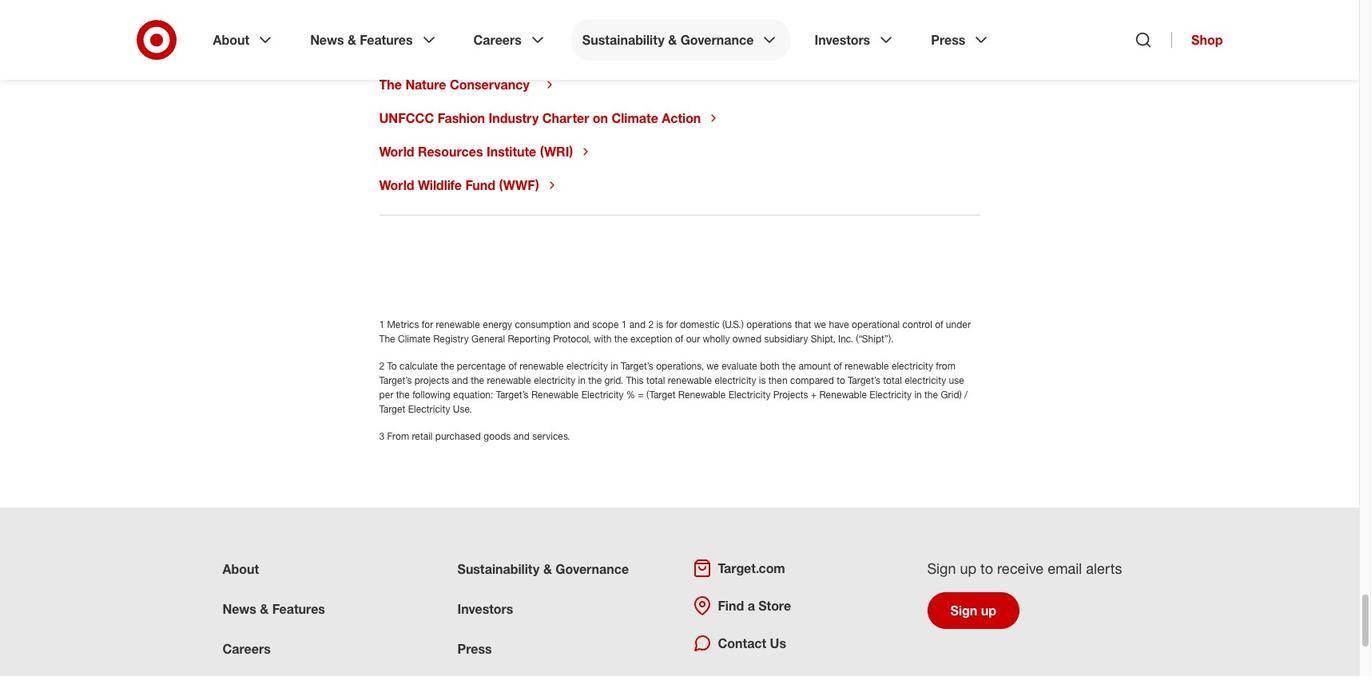 Task type: describe. For each thing, give the bounding box(es) containing it.
per
[[379, 389, 394, 401]]

target.com link
[[692, 559, 785, 579]]

1 vertical spatial sustainability & governance link
[[458, 562, 629, 578]]

amount
[[799, 360, 831, 372]]

email
[[1048, 560, 1082, 578]]

sustainable
[[379, 43, 451, 59]]

reporting
[[508, 333, 550, 345]]

features for news & features link related to topmost about link's careers link
[[360, 32, 413, 48]]

of left our
[[675, 333, 683, 345]]

meet our partners region
[[379, 0, 980, 196]]

calculate
[[400, 360, 438, 372]]

%
[[626, 389, 636, 401]]

news & features link for about link to the bottom careers link
[[223, 602, 325, 618]]

energy
[[483, 319, 512, 331]]

0 vertical spatial sustainability & governance
[[582, 32, 754, 48]]

s renewable electricity % = (target renewable electricity projects + renewable electricity in the grid) / target electricity use.
[[379, 389, 968, 415]]

shop
[[1192, 32, 1223, 48]]

nature
[[405, 77, 446, 93]]

,
[[833, 333, 836, 345]]

the down percentage
[[471, 375, 484, 387]]

sign up to receive email alerts
[[927, 560, 1122, 578]]

on
[[593, 110, 608, 126]]

of inside s operations, we evaluate both the amount of renewable electricity from target
[[834, 360, 842, 372]]

general
[[472, 333, 505, 345]]

(u.s.)
[[722, 319, 744, 331]]

metrics
[[387, 319, 419, 331]]

wholly
[[703, 333, 730, 345]]

projects
[[773, 389, 808, 401]]

up for sign up
[[981, 603, 997, 619]]

have
[[829, 319, 849, 331]]

electricity down 2 to calculate the percentage of renewable electricity in target '
[[534, 375, 576, 387]]

world wildlife fund (wwf)
[[379, 177, 539, 193]]

3 renewable from the left
[[820, 389, 867, 401]]

target down "
[[848, 375, 874, 387]]

the inside s renewable electricity % = (target renewable electricity projects + renewable electricity in the grid) / target electricity use.
[[925, 389, 938, 401]]

us
[[770, 636, 786, 652]]

world for world resources institute (wri)
[[379, 144, 414, 160]]

from
[[936, 360, 956, 372]]

world wildlife fund (wwf) link
[[379, 177, 558, 193]]

1 renewable from the left
[[531, 389, 579, 401]]

evaluate
[[722, 360, 757, 372]]

0 vertical spatial about
[[213, 32, 249, 48]]

then
[[769, 375, 788, 387]]

up for sign up to receive email alerts
[[960, 560, 977, 578]]

"
[[859, 333, 862, 345]]

apparel
[[454, 43, 501, 59]]

(wri)
[[540, 144, 573, 160]]

features for news & features link for about link to the bottom careers link
[[272, 602, 325, 618]]

(sac)
[[563, 43, 597, 59]]

operations
[[747, 319, 792, 331]]

1 horizontal spatial is
[[759, 375, 766, 387]]

action
[[662, 110, 701, 126]]

unfccc fashion industry charter on climate action
[[379, 110, 701, 126]]

+
[[811, 389, 817, 401]]

sustainability for top sustainability & governance link
[[582, 32, 665, 48]]

compared
[[790, 375, 834, 387]]

percentage
[[457, 360, 506, 372]]

the inside region
[[379, 77, 402, 93]]

store
[[759, 598, 791, 614]]

equation:
[[453, 389, 493, 401]]

contact
[[718, 636, 766, 652]]

this
[[626, 375, 644, 387]]

that
[[795, 319, 811, 331]]

the up projects
[[441, 360, 454, 372]]

services
[[532, 431, 568, 443]]

industry
[[489, 110, 539, 126]]

unfccc fashion industry charter on climate action link
[[379, 110, 720, 126]]

careers for about link to the bottom careers link
[[223, 642, 271, 658]]

1 vertical spatial about link
[[223, 562, 259, 578]]

projects
[[415, 375, 449, 387]]

press for topmost about link's careers link "press" link
[[931, 32, 966, 48]]

2 for from the left
[[666, 319, 677, 331]]

we inside 1 metrics for renewable energy consumption and scope 1 and 2 is for domestic (u.s.) operations that we have operational control of under the climate registry general reporting protocol,
[[814, 319, 826, 331]]

1 vertical spatial sustainability & governance
[[458, 562, 629, 578]]

wildlife
[[418, 177, 462, 193]]

sign up
[[951, 603, 997, 619]]

operations,
[[656, 360, 704, 372]]

renewable down operations,
[[668, 375, 712, 387]]

protocol,
[[553, 333, 591, 345]]

the nature conservancy
[[379, 77, 537, 93]]

s for renewable
[[524, 389, 529, 401]]

control
[[903, 319, 932, 331]]

scope
[[592, 319, 619, 331]]

the inside s operations, we evaluate both the amount of renewable electricity from target
[[782, 360, 796, 372]]

unfccc
[[379, 110, 434, 126]]

following
[[412, 389, 451, 401]]

world resources institute (wri) link
[[379, 144, 592, 160]]

institute
[[487, 144, 536, 160]]

investors for topmost about link's careers link "press" link 'investors' 'link'
[[815, 32, 870, 48]]

total inside s total electricity use per the following equation: target
[[883, 375, 902, 387]]

(wwf)
[[499, 177, 539, 193]]

from
[[387, 431, 409, 443]]

2 shipt from the left
[[862, 333, 884, 345]]

operational
[[852, 319, 900, 331]]

sign up link
[[927, 593, 1020, 630]]

resources
[[418, 144, 483, 160]]

alerts
[[1086, 560, 1122, 578]]

contact us link
[[692, 634, 786, 654]]

electricity up the grid.
[[567, 360, 608, 372]]

1 metrics for renewable energy consumption and scope 1 and 2 is for domestic (u.s.) operations that we have operational control of under the climate registry general reporting protocol,
[[379, 319, 971, 345]]

use
[[949, 375, 964, 387]]

).
[[889, 333, 894, 345]]

we inside s operations, we evaluate both the amount of renewable electricity from target
[[707, 360, 719, 372]]

subsidiary
[[764, 333, 808, 345]]

2 renewable from the left
[[678, 389, 726, 401]]

renewable inside 1 metrics for renewable energy consumption and scope 1 and 2 is for domestic (u.s.) operations that we have operational control of under the climate registry general reporting protocol,
[[436, 319, 480, 331]]

goods
[[484, 431, 511, 443]]

target inside s renewable electricity % = (target renewable electricity projects + renewable electricity in the grid) / target electricity use.
[[379, 404, 405, 415]]

3 from retail purchased goods and services .
[[379, 431, 570, 443]]

find
[[718, 598, 744, 614]]

electricity inside s operations, we evaluate both the amount of renewable electricity from target
[[892, 360, 933, 372]]

1 for from the left
[[422, 319, 433, 331]]

0 horizontal spatial to
[[837, 375, 845, 387]]

0 horizontal spatial governance
[[556, 562, 629, 578]]

' s projects and the renewable electricity in the grid. this total renewable electricity is then compared to target '
[[405, 375, 876, 387]]

shop link
[[1172, 32, 1223, 48]]

careers for topmost about link's careers link
[[474, 32, 522, 48]]



Task type: vqa. For each thing, say whether or not it's contained in the screenshot.
Consolidated financials for the most recent quarter
no



Task type: locate. For each thing, give the bounding box(es) containing it.
2 to calculate the percentage of renewable electricity in target '
[[379, 360, 649, 372]]

the inside s total electricity use per the following equation: target
[[396, 389, 410, 401]]

the nature conservancy link
[[379, 77, 556, 93]]

in left grid)
[[915, 389, 922, 401]]

1
[[379, 319, 385, 331], [622, 319, 627, 331]]

with
[[594, 333, 612, 345]]

sign for sign up
[[951, 603, 978, 619]]

press link for about link to the bottom careers link
[[458, 642, 492, 658]]

0 horizontal spatial sustainability
[[458, 562, 540, 578]]

and up protocol,
[[574, 319, 590, 331]]

0 horizontal spatial press link
[[458, 642, 492, 658]]

1 horizontal spatial to
[[981, 560, 993, 578]]

1 horizontal spatial shipt
[[862, 333, 884, 345]]

both
[[760, 360, 780, 372]]

purchased
[[435, 431, 481, 443]]

s for amount
[[649, 360, 654, 372]]

electricity down the following
[[408, 404, 450, 415]]

grid)
[[941, 389, 962, 401]]

1 vertical spatial climate
[[398, 333, 431, 345]]

0 vertical spatial to
[[837, 375, 845, 387]]

target inside s operations, we evaluate both the amount of renewable electricity from target
[[379, 375, 405, 387]]

2 world from the top
[[379, 177, 414, 193]]

careers inside careers link
[[474, 32, 522, 48]]

climate inside 1 metrics for renewable energy consumption and scope 1 and 2 is for domestic (u.s.) operations that we have operational control of under the climate registry general reporting protocol,
[[398, 333, 431, 345]]

our
[[686, 333, 700, 345]]

"
[[884, 333, 889, 345]]

the left nature
[[379, 77, 402, 93]]

target down to
[[379, 375, 405, 387]]

1 vertical spatial careers
[[223, 642, 271, 658]]

for up exception
[[666, 319, 677, 331]]

inc.
[[838, 333, 853, 345]]

sign down sign up to receive email alerts
[[951, 603, 978, 619]]

is left the then
[[759, 375, 766, 387]]

investors link for about link to the bottom careers link "press" link
[[458, 602, 513, 618]]

2 horizontal spatial in
[[915, 389, 922, 401]]

s inside s operations, we evaluate both the amount of renewable electricity from target
[[649, 360, 654, 372]]

of left under
[[935, 319, 943, 331]]

to
[[837, 375, 845, 387], [981, 560, 993, 578]]

renewable
[[531, 389, 579, 401], [678, 389, 726, 401], [820, 389, 867, 401]]

electricity down the evaluate
[[715, 375, 756, 387]]

1 vertical spatial features
[[272, 602, 325, 618]]

target down per
[[379, 404, 405, 415]]

0 horizontal spatial up
[[960, 560, 977, 578]]

conservancy
[[450, 77, 530, 93]]

1 vertical spatial in
[[578, 375, 586, 387]]

0 vertical spatial news
[[310, 32, 344, 48]]

2 left to
[[379, 360, 385, 372]]

up
[[960, 560, 977, 578], [981, 603, 997, 619]]

climate inside the "meet our partners" region
[[612, 110, 658, 126]]

1 right scope
[[622, 319, 627, 331]]

the right with
[[614, 333, 628, 345]]

and right goods at the bottom left of page
[[514, 431, 530, 443]]

1 shipt from the left
[[811, 333, 833, 345]]

0 vertical spatial press link
[[920, 19, 1002, 61]]

1 horizontal spatial news
[[310, 32, 344, 48]]

1 total from the left
[[646, 375, 665, 387]]

shipt down have at the top right
[[811, 333, 833, 345]]

electricity left from on the right
[[892, 360, 933, 372]]

target down 2 to calculate the percentage of renewable electricity in target '
[[496, 389, 522, 401]]

s inside s renewable electricity % = (target renewable electricity projects + renewable electricity in the grid) / target electricity use.
[[524, 389, 529, 401]]

&
[[348, 32, 356, 48], [668, 32, 677, 48], [543, 562, 552, 578], [260, 602, 269, 618]]

exception
[[631, 333, 673, 345]]

0 horizontal spatial for
[[422, 319, 433, 331]]

the
[[614, 333, 628, 345], [441, 360, 454, 372], [782, 360, 796, 372], [471, 375, 484, 387], [588, 375, 602, 387], [396, 389, 410, 401], [925, 389, 938, 401]]

world resources institute (wri)
[[379, 144, 573, 160]]

consumption
[[515, 319, 571, 331]]

renewable down 2 to calculate the percentage of renewable electricity in target '
[[487, 375, 531, 387]]

1 vertical spatial investors link
[[458, 602, 513, 618]]

renewable up services
[[531, 389, 579, 401]]

0 vertical spatial investors link
[[803, 19, 907, 61]]

0 horizontal spatial total
[[646, 375, 665, 387]]

1 horizontal spatial sustainability
[[582, 32, 665, 48]]

in left the grid.
[[578, 375, 586, 387]]

total up (target
[[646, 375, 665, 387]]

renewable down "
[[845, 360, 889, 372]]

sustainable apparel coalition (sac) link
[[379, 43, 616, 59]]

1 vertical spatial careers link
[[223, 642, 271, 658]]

for right metrics
[[422, 319, 433, 331]]

fashion
[[438, 110, 485, 126]]

/
[[965, 389, 968, 401]]

2 total from the left
[[883, 375, 902, 387]]

0 horizontal spatial 1
[[379, 319, 385, 331]]

0 horizontal spatial investors link
[[458, 602, 513, 618]]

retail
[[412, 431, 433, 443]]

investors link for topmost about link's careers link "press" link
[[803, 19, 907, 61]]

0 horizontal spatial features
[[272, 602, 325, 618]]

1 horizontal spatial press link
[[920, 19, 1002, 61]]

1 horizontal spatial climate
[[612, 110, 658, 126]]

1 horizontal spatial investors
[[815, 32, 870, 48]]

0 vertical spatial news & features
[[310, 32, 413, 48]]

0 vertical spatial governance
[[681, 32, 754, 48]]

1 vertical spatial up
[[981, 603, 997, 619]]

2 1 from the left
[[622, 319, 627, 331]]

news for about link to the bottom
[[223, 602, 256, 618]]

1 vertical spatial the
[[379, 333, 395, 345]]

1 horizontal spatial investors link
[[803, 19, 907, 61]]

news & features for news & features link for about link to the bottom careers link
[[223, 602, 325, 618]]

0 vertical spatial sign
[[927, 560, 956, 578]]

2 vertical spatial in
[[915, 389, 922, 401]]

1 left metrics
[[379, 319, 385, 331]]

0 horizontal spatial we
[[707, 360, 719, 372]]

renewable down operations,
[[678, 389, 726, 401]]

climate right on
[[612, 110, 658, 126]]

1 horizontal spatial for
[[666, 319, 677, 331]]

to
[[387, 360, 397, 372]]

target inside s total electricity use per the following equation: target
[[496, 389, 522, 401]]

is
[[656, 319, 663, 331], [759, 375, 766, 387]]

s inside s total electricity use per the following equation: target
[[876, 375, 881, 387]]

s
[[649, 360, 654, 372], [407, 375, 412, 387], [876, 375, 881, 387], [524, 389, 529, 401]]

we right the that
[[814, 319, 826, 331]]

to left receive
[[981, 560, 993, 578]]

of right amount
[[834, 360, 842, 372]]

sign up sign up
[[927, 560, 956, 578]]

1 vertical spatial investors
[[458, 602, 513, 618]]

0 horizontal spatial climate
[[398, 333, 431, 345]]

1 vertical spatial 2
[[379, 360, 385, 372]]

under
[[946, 319, 971, 331]]

the up the then
[[782, 360, 796, 372]]

1 horizontal spatial up
[[981, 603, 997, 619]]

registry
[[433, 333, 469, 345]]

and up exception
[[630, 319, 646, 331]]

up down sign up to receive email alerts
[[981, 603, 997, 619]]

1 vertical spatial sustainability
[[458, 562, 540, 578]]

0 horizontal spatial press
[[458, 642, 492, 658]]

total down ).
[[883, 375, 902, 387]]

shipt
[[811, 333, 833, 345], [862, 333, 884, 345]]

1 vertical spatial to
[[981, 560, 993, 578]]

0 vertical spatial we
[[814, 319, 826, 331]]

world left wildlife
[[379, 177, 414, 193]]

(target
[[647, 389, 676, 401]]

coalition
[[505, 43, 559, 59]]

(
[[856, 333, 859, 345]]

the down metrics
[[379, 333, 395, 345]]

news & features link
[[299, 19, 450, 61], [223, 602, 325, 618]]

press link
[[920, 19, 1002, 61], [458, 642, 492, 658]]

1 horizontal spatial careers
[[474, 32, 522, 48]]

investors for 'investors' 'link' related to about link to the bottom careers link "press" link
[[458, 602, 513, 618]]

the left grid)
[[925, 389, 938, 401]]

news & features link for topmost about link's careers link
[[299, 19, 450, 61]]

1 vertical spatial about
[[223, 562, 259, 578]]

0 vertical spatial up
[[960, 560, 977, 578]]

0 horizontal spatial news
[[223, 602, 256, 618]]

sustainability for the bottom sustainability & governance link
[[458, 562, 540, 578]]

1 vertical spatial we
[[707, 360, 719, 372]]

in up the grid.
[[611, 360, 618, 372]]

0 vertical spatial careers
[[474, 32, 522, 48]]

1 vertical spatial news
[[223, 602, 256, 618]]

renewable inside s operations, we evaluate both the amount of renewable electricity from target
[[845, 360, 889, 372]]

0 vertical spatial about link
[[202, 19, 286, 61]]

receive
[[997, 560, 1044, 578]]

s operations, we evaluate both the amount of renewable electricity from target
[[379, 360, 956, 387]]

in inside s renewable electricity % = (target renewable electricity projects + renewable electricity in the grid) / target electricity use.
[[915, 389, 922, 401]]

is up exception
[[656, 319, 663, 331]]

for
[[422, 319, 433, 331], [666, 319, 677, 331]]

the
[[379, 77, 402, 93], [379, 333, 395, 345]]

1 vertical spatial governance
[[556, 562, 629, 578]]

find a store link
[[692, 597, 791, 616]]

news for topmost about link
[[310, 32, 344, 48]]

electricity down the grid.
[[582, 389, 624, 401]]

0 horizontal spatial is
[[656, 319, 663, 331]]

press for about link to the bottom careers link "press" link
[[458, 642, 492, 658]]

electricity down ).
[[870, 389, 912, 401]]

0 vertical spatial 2
[[648, 319, 654, 331]]

0 vertical spatial the
[[379, 77, 402, 93]]

electricity
[[582, 389, 624, 401], [729, 389, 771, 401], [870, 389, 912, 401], [408, 404, 450, 415]]

climate down metrics
[[398, 333, 431, 345]]

investors inside 'link'
[[815, 32, 870, 48]]

renewable down the reporting
[[520, 360, 564, 372]]

0 horizontal spatial careers
[[223, 642, 271, 658]]

news & features
[[310, 32, 413, 48], [223, 602, 325, 618]]

2 horizontal spatial renewable
[[820, 389, 867, 401]]

1 world from the top
[[379, 144, 414, 160]]

target.com
[[718, 561, 785, 577]]

domestic
[[680, 319, 720, 331]]

world
[[379, 144, 414, 160], [379, 177, 414, 193]]

press link for topmost about link's careers link
[[920, 19, 1002, 61]]

of
[[935, 319, 943, 331], [675, 333, 683, 345], [509, 360, 517, 372], [834, 360, 842, 372]]

1 horizontal spatial we
[[814, 319, 826, 331]]

1 vertical spatial world
[[379, 177, 414, 193]]

news & features for news & features link related to topmost about link's careers link
[[310, 32, 413, 48]]

0 vertical spatial news & features link
[[299, 19, 450, 61]]

news
[[310, 32, 344, 48], [223, 602, 256, 618]]

0 vertical spatial press
[[931, 32, 966, 48]]

1 vertical spatial news & features link
[[223, 602, 325, 618]]

0 vertical spatial sustainability & governance link
[[571, 19, 791, 61]]

0 horizontal spatial careers link
[[223, 642, 271, 658]]

0 vertical spatial climate
[[612, 110, 658, 126]]

contact us
[[718, 636, 786, 652]]

find a store
[[718, 598, 791, 614]]

1 vertical spatial press
[[458, 642, 492, 658]]

1 horizontal spatial renewable
[[678, 389, 726, 401]]

charter
[[542, 110, 589, 126]]

target up this
[[621, 360, 647, 372]]

.
[[568, 431, 570, 443]]

grid.
[[605, 375, 623, 387]]

and
[[574, 319, 590, 331], [630, 319, 646, 331], [452, 375, 468, 387], [514, 431, 530, 443]]

0 horizontal spatial shipt
[[811, 333, 833, 345]]

with the exception of our wholly owned subsidiary shipt , inc. ( " shipt " ).
[[594, 333, 894, 345]]

the right per
[[396, 389, 410, 401]]

use.
[[453, 404, 472, 415]]

careers link for topmost about link
[[462, 19, 558, 61]]

1 vertical spatial news & features
[[223, 602, 325, 618]]

up up sign up
[[960, 560, 977, 578]]

1 vertical spatial sign
[[951, 603, 978, 619]]

sustainability
[[582, 32, 665, 48], [458, 562, 540, 578]]

1 horizontal spatial 2
[[648, 319, 654, 331]]

fund
[[465, 177, 496, 193]]

0 horizontal spatial investors
[[458, 602, 513, 618]]

electricity
[[567, 360, 608, 372], [892, 360, 933, 372], [534, 375, 576, 387], [715, 375, 756, 387], [905, 375, 946, 387]]

sign for sign up to receive email alerts
[[927, 560, 956, 578]]

careers link for about link to the bottom
[[223, 642, 271, 658]]

of inside 1 metrics for renewable energy consumption and scope 1 and 2 is for domestic (u.s.) operations that we have operational control of under the climate registry general reporting protocol,
[[935, 319, 943, 331]]

the inside 1 metrics for renewable energy consumption and scope 1 and 2 is for domestic (u.s.) operations that we have operational control of under the climate registry general reporting protocol,
[[379, 333, 395, 345]]

climate
[[612, 110, 658, 126], [398, 333, 431, 345]]

investors link
[[803, 19, 907, 61], [458, 602, 513, 618]]

1 1 from the left
[[379, 319, 385, 331]]

of right percentage
[[509, 360, 517, 372]]

renewable right "+"
[[820, 389, 867, 401]]

a
[[748, 598, 755, 614]]

2 inside 1 metrics for renewable energy consumption and scope 1 and 2 is for domestic (u.s.) operations that we have operational control of under the climate registry general reporting protocol,
[[648, 319, 654, 331]]

2 up exception
[[648, 319, 654, 331]]

0 horizontal spatial renewable
[[531, 389, 579, 401]]

electricity down from on the right
[[905, 375, 946, 387]]

to right compared
[[837, 375, 845, 387]]

0 horizontal spatial in
[[578, 375, 586, 387]]

sustainable apparel coalition (sac)
[[379, 43, 597, 59]]

=
[[638, 389, 644, 401]]

electricity inside s total electricity use per the following equation: target
[[905, 375, 946, 387]]

1 horizontal spatial 1
[[622, 319, 627, 331]]

0 vertical spatial features
[[360, 32, 413, 48]]

press
[[931, 32, 966, 48], [458, 642, 492, 658]]

1 vertical spatial press link
[[458, 642, 492, 658]]

0 vertical spatial in
[[611, 360, 618, 372]]

world down unfccc
[[379, 144, 414, 160]]

we left the evaluate
[[707, 360, 719, 372]]

electricity down the evaluate
[[729, 389, 771, 401]]

shipt down the operational
[[862, 333, 884, 345]]

0 vertical spatial world
[[379, 144, 414, 160]]

1 horizontal spatial careers link
[[462, 19, 558, 61]]

0 vertical spatial careers link
[[462, 19, 558, 61]]

0 vertical spatial sustainability
[[582, 32, 665, 48]]

1 horizontal spatial features
[[360, 32, 413, 48]]

1 horizontal spatial governance
[[681, 32, 754, 48]]

about
[[213, 32, 249, 48], [223, 562, 259, 578]]

0 horizontal spatial 2
[[379, 360, 385, 372]]

is inside 1 metrics for renewable energy consumption and scope 1 and 2 is for domestic (u.s.) operations that we have operational control of under the climate registry general reporting protocol,
[[656, 319, 663, 331]]

0 vertical spatial is
[[656, 319, 663, 331]]

1 horizontal spatial press
[[931, 32, 966, 48]]

1 vertical spatial is
[[759, 375, 766, 387]]

the left the grid.
[[588, 375, 602, 387]]

1 horizontal spatial in
[[611, 360, 618, 372]]

and up equation:
[[452, 375, 468, 387]]

s for following
[[876, 375, 881, 387]]

2 the from the top
[[379, 333, 395, 345]]

'
[[647, 360, 649, 372], [405, 375, 407, 387], [874, 375, 876, 387], [522, 389, 524, 401]]

1 horizontal spatial total
[[883, 375, 902, 387]]

0 vertical spatial investors
[[815, 32, 870, 48]]

renewable up registry
[[436, 319, 480, 331]]

features inside news & features link
[[360, 32, 413, 48]]

world for world wildlife fund (wwf)
[[379, 177, 414, 193]]

1 the from the top
[[379, 77, 402, 93]]



